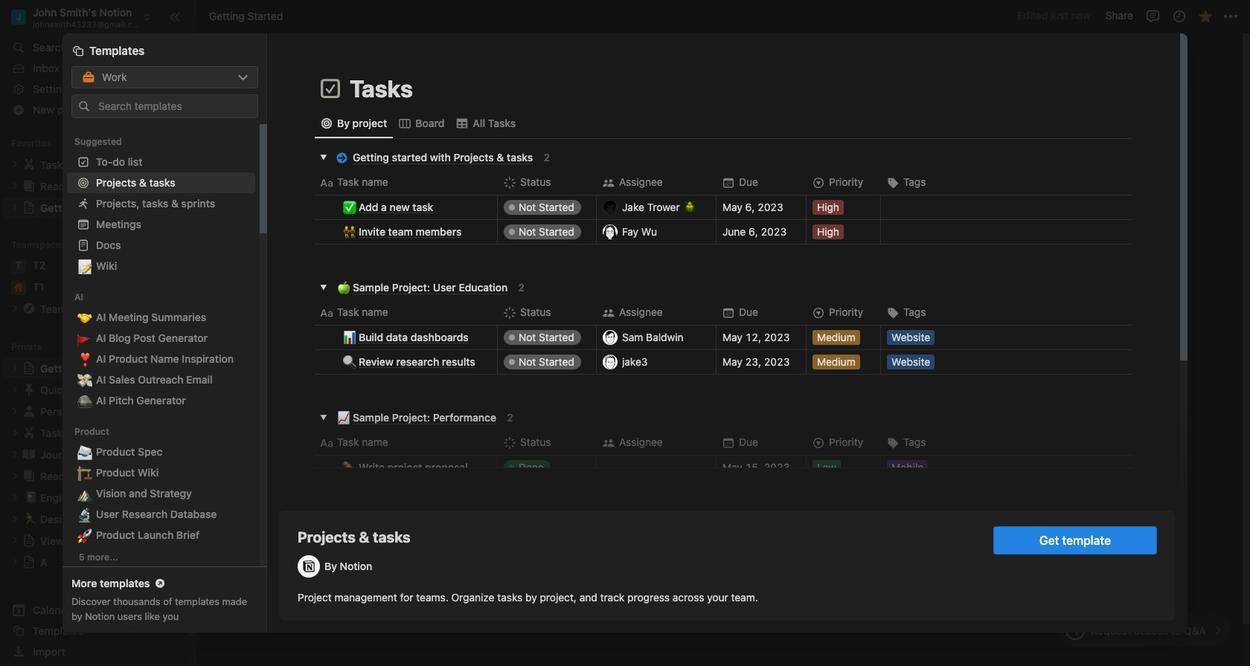 Task type: locate. For each thing, give the bounding box(es) containing it.
🚩 image
[[77, 329, 92, 348]]

📝 image
[[77, 257, 92, 276]]

add a page image
[[165, 342, 176, 353]]

🔬 image
[[77, 505, 92, 525]]

💸 image
[[77, 371, 92, 390]]

👉 image
[[457, 465, 472, 484]]

👋 image
[[457, 161, 472, 181]]



Task type: describe. For each thing, give the bounding box(es) containing it.
favorited image
[[1198, 9, 1212, 23]]

Search templates text field
[[98, 101, 251, 113]]

comments image
[[1146, 9, 1160, 23]]

📨 image
[[77, 443, 92, 462]]

page icon image
[[318, 77, 342, 100]]

🪨 image
[[77, 392, 92, 411]]

🏗 image
[[77, 464, 92, 483]]

⛰️ image
[[77, 485, 92, 504]]

🚀 image
[[77, 526, 92, 546]]

updates image
[[1172, 9, 1186, 23]]

close sidebar image
[[169, 11, 181, 23]]

❣️ image
[[77, 350, 92, 369]]



Task type: vqa. For each thing, say whether or not it's contained in the screenshot.
third Open image from the bottom of the page
no



